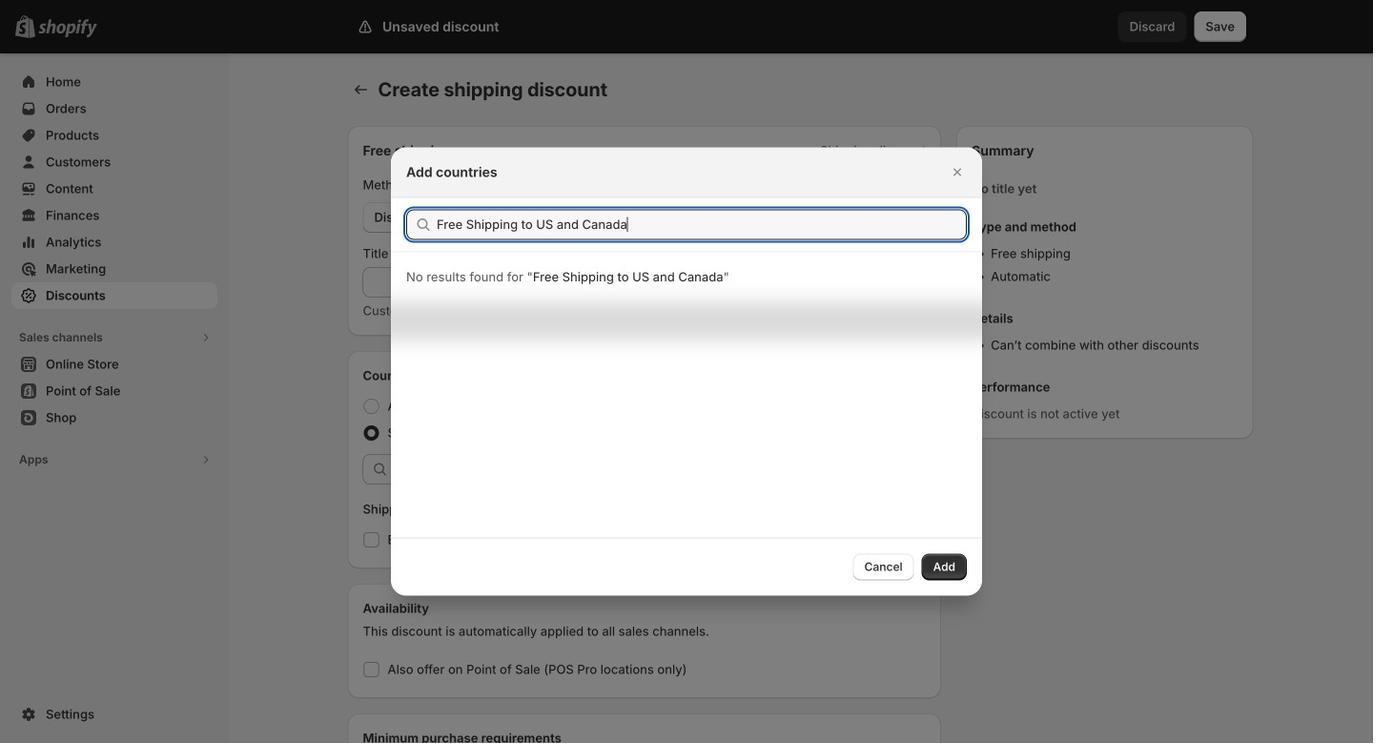 Task type: describe. For each thing, give the bounding box(es) containing it.
shopify image
[[38, 19, 97, 38]]



Task type: locate. For each thing, give the bounding box(es) containing it.
dialog
[[0, 147, 1374, 596]]

Search countries text field
[[437, 209, 967, 240]]



Task type: vqa. For each thing, say whether or not it's contained in the screenshot.
SHOPIFY Image at the top left of the page
yes



